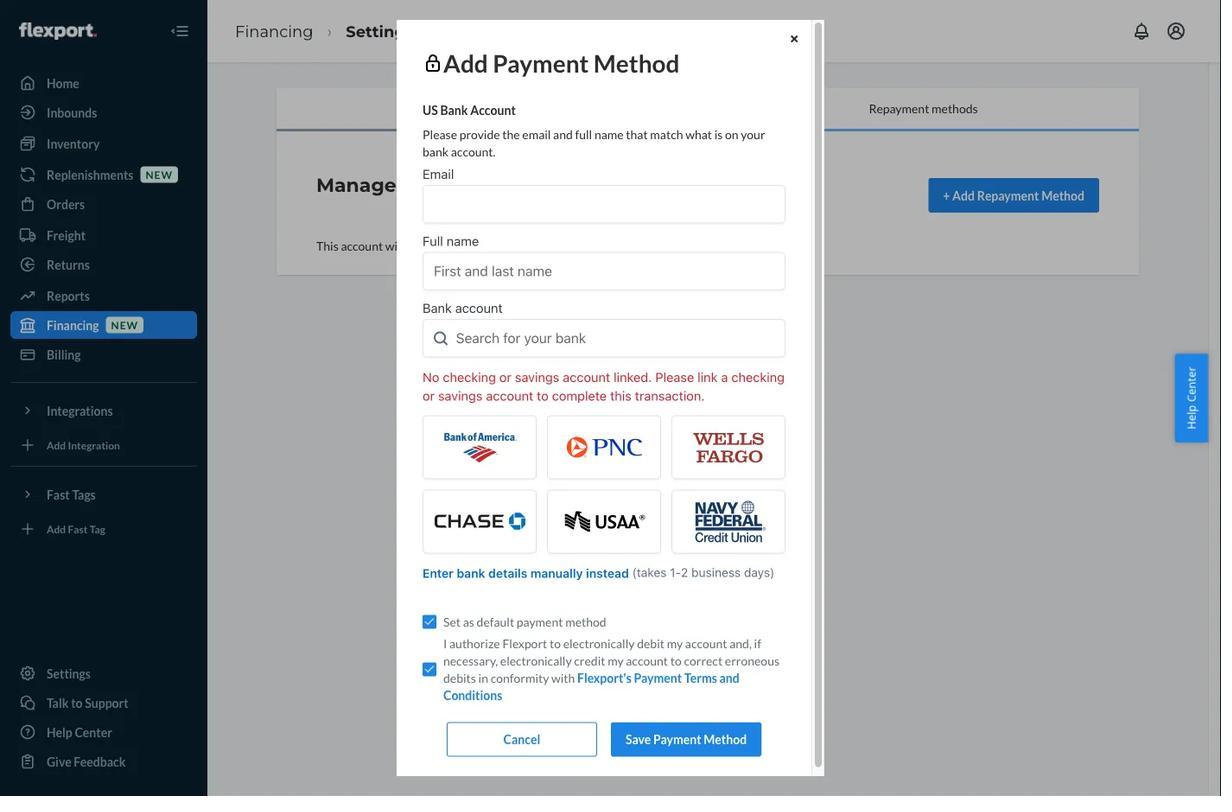Task type: describe. For each thing, give the bounding box(es) containing it.
please
[[423, 127, 457, 141]]

add
[[444, 48, 488, 77]]

your
[[741, 127, 766, 141]]

authorize
[[450, 637, 500, 651]]

help center
[[1184, 367, 1200, 430]]

0 vertical spatial electronically
[[563, 637, 635, 651]]

provide
[[460, 127, 500, 141]]

the
[[503, 127, 520, 141]]

save payment method button
[[611, 723, 762, 757]]

correct
[[684, 654, 723, 669]]

erroneous
[[725, 654, 780, 669]]

center
[[1184, 367, 1200, 402]]

set
[[444, 615, 461, 630]]

us
[[423, 102, 438, 117]]

bank
[[423, 144, 449, 159]]

method for add payment method
[[594, 48, 680, 77]]

0 vertical spatial to
[[550, 637, 561, 651]]

help
[[1184, 405, 1200, 430]]

name
[[595, 127, 624, 141]]

email
[[523, 127, 551, 141]]

flexport
[[503, 637, 548, 651]]

default
[[477, 615, 515, 630]]

flexport's payment terms and conditions link
[[444, 671, 740, 703]]

that
[[626, 127, 648, 141]]

conformity
[[491, 671, 549, 686]]

terms
[[685, 671, 718, 686]]

please provide the email and full name that match what is on your bank account.
[[423, 127, 766, 159]]

payment for flexport's
[[634, 671, 682, 686]]

1 vertical spatial my
[[608, 654, 624, 669]]

on
[[726, 127, 739, 141]]

account
[[471, 102, 516, 117]]

bank
[[440, 102, 468, 117]]

is
[[715, 127, 723, 141]]

add payment method dialog
[[397, 20, 812, 783]]

method
[[566, 615, 607, 630]]

what
[[686, 127, 712, 141]]

match
[[651, 127, 683, 141]]

full
[[575, 127, 592, 141]]

0 vertical spatial my
[[667, 637, 683, 651]]



Task type: locate. For each thing, give the bounding box(es) containing it.
2 vertical spatial payment
[[654, 732, 702, 747]]

save payment method
[[626, 732, 747, 747]]

help center button
[[1175, 354, 1209, 443]]

0 vertical spatial account
[[685, 637, 728, 651]]

and inside please provide the email and full name that match what is on your bank account.
[[553, 127, 573, 141]]

payment down debit
[[634, 671, 682, 686]]

payment right 'save'
[[654, 732, 702, 747]]

0 horizontal spatial method
[[594, 48, 680, 77]]

and inside flexport's payment terms and conditions
[[720, 671, 740, 686]]

electronically down flexport
[[500, 654, 572, 669]]

cancel button
[[447, 723, 597, 757]]

with
[[552, 671, 575, 686]]

1 horizontal spatial my
[[667, 637, 683, 651]]

0 vertical spatial payment
[[493, 48, 589, 77]]

0 horizontal spatial my
[[608, 654, 624, 669]]

method
[[594, 48, 680, 77], [704, 732, 747, 747]]

none checkbox inside the add payment method dialog
[[423, 663, 437, 677]]

1 horizontal spatial method
[[704, 732, 747, 747]]

account up correct
[[685, 637, 728, 651]]

1 horizontal spatial and
[[720, 671, 740, 686]]

1 horizontal spatial to
[[671, 654, 682, 669]]

and left full on the top left of page
[[553, 127, 573, 141]]

close image
[[791, 34, 798, 44]]

as
[[463, 615, 475, 630]]

method for save payment method
[[704, 732, 747, 747]]

electronically
[[563, 637, 635, 651], [500, 654, 572, 669]]

to down payment
[[550, 637, 561, 651]]

1 horizontal spatial account
[[685, 637, 728, 651]]

set as default payment method
[[444, 615, 607, 630]]

account down debit
[[626, 654, 668, 669]]

0 horizontal spatial and
[[553, 127, 573, 141]]

credit
[[574, 654, 606, 669]]

1 vertical spatial account
[[626, 654, 668, 669]]

debits
[[444, 671, 476, 686]]

i authorize flexport to electronically debit my account and, if necessary, electronically credit my account to correct erroneous debits in conformity with
[[444, 637, 780, 686]]

0 horizontal spatial account
[[626, 654, 668, 669]]

payment inside flexport's payment terms and conditions
[[634, 671, 682, 686]]

none checkbox inside the add payment method dialog
[[423, 615, 437, 629]]

payment
[[517, 615, 563, 630]]

save
[[626, 732, 651, 747]]

in
[[479, 671, 488, 686]]

and
[[553, 127, 573, 141], [720, 671, 740, 686]]

None checkbox
[[423, 615, 437, 629]]

if
[[755, 637, 762, 651]]

and,
[[730, 637, 752, 651]]

flexport's
[[578, 671, 632, 686]]

my right debit
[[667, 637, 683, 651]]

my up flexport's
[[608, 654, 624, 669]]

None checkbox
[[423, 663, 437, 677]]

account.
[[451, 144, 496, 159]]

us bank account
[[423, 102, 516, 117]]

to
[[550, 637, 561, 651], [671, 654, 682, 669]]

1 vertical spatial electronically
[[500, 654, 572, 669]]

i
[[444, 637, 447, 651]]

1 vertical spatial to
[[671, 654, 682, 669]]

conditions
[[444, 688, 503, 703]]

1 vertical spatial method
[[704, 732, 747, 747]]

payment for add
[[493, 48, 589, 77]]

1 vertical spatial and
[[720, 671, 740, 686]]

debit
[[637, 637, 665, 651]]

method up that
[[594, 48, 680, 77]]

add payment method
[[444, 48, 680, 77]]

necessary,
[[444, 654, 498, 669]]

0 vertical spatial method
[[594, 48, 680, 77]]

account
[[685, 637, 728, 651], [626, 654, 668, 669]]

and down the erroneous
[[720, 671, 740, 686]]

payment
[[493, 48, 589, 77], [634, 671, 682, 686], [654, 732, 702, 747]]

to left correct
[[671, 654, 682, 669]]

0 vertical spatial and
[[553, 127, 573, 141]]

flexport's payment terms and conditions
[[444, 671, 740, 703]]

1 vertical spatial payment
[[634, 671, 682, 686]]

cancel
[[504, 732, 541, 747]]

method inside "save payment method" button
[[704, 732, 747, 747]]

method down terms
[[704, 732, 747, 747]]

electronically up credit
[[563, 637, 635, 651]]

payment inside button
[[654, 732, 702, 747]]

0 horizontal spatial to
[[550, 637, 561, 651]]

my
[[667, 637, 683, 651], [608, 654, 624, 669]]

payment up account
[[493, 48, 589, 77]]

payment for save
[[654, 732, 702, 747]]



Task type: vqa. For each thing, say whether or not it's contained in the screenshot.
the bottom the freight
no



